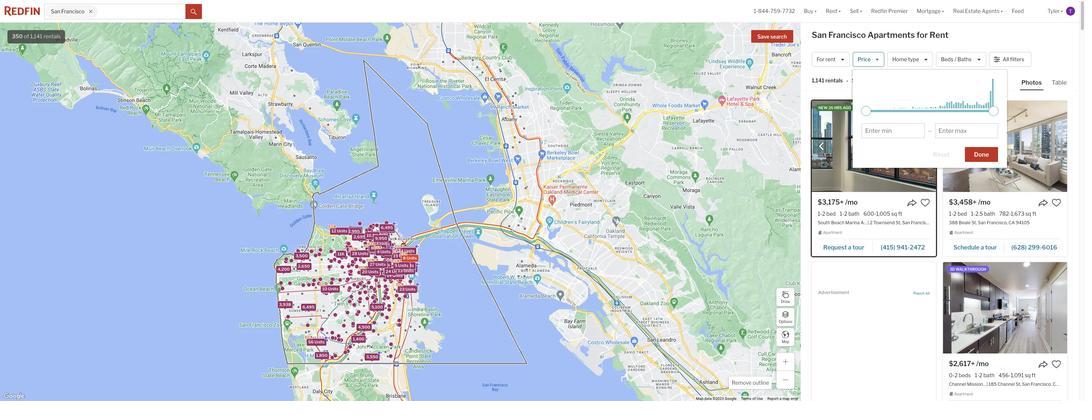 Task type: locate. For each thing, give the bounding box(es) containing it.
deal
[[861, 106, 871, 110]]

350 of 1,141 rentals
[[12, 33, 61, 40]]

ft up | 185 channel st, san francisco, ca 94158
[[1033, 373, 1037, 379]]

favorite button image
[[921, 198, 931, 208], [1052, 198, 1062, 208]]

favorite button image for $3,175+ /mo
[[921, 198, 931, 208]]

apartment down beach
[[824, 231, 843, 235]]

1 vertical spatial 1-2 bath
[[976, 373, 995, 379]]

20 units
[[399, 248, 416, 253], [362, 270, 379, 275]]

8 units down 38 units
[[403, 256, 417, 261]]

1 horizontal spatial ca
[[1009, 220, 1016, 226]]

bed up beach
[[827, 211, 836, 217]]

2 up 2,500
[[375, 232, 377, 238]]

0 horizontal spatial 24
[[386, 269, 391, 275]]

1 1-2 bed from the left
[[818, 211, 836, 217]]

0 horizontal spatial favorite button image
[[921, 198, 931, 208]]

| left the 185
[[987, 382, 989, 388]]

bath up 388 beale st, san francisco, ca 94105
[[985, 211, 996, 217]]

type
[[909, 56, 920, 63]]

home type
[[893, 56, 920, 63]]

1 horizontal spatial favorite button image
[[1052, 198, 1062, 208]]

ca left 94107
[[934, 220, 940, 226]]

ft up | 2 townsend st, san francisco, ca 94107
[[899, 211, 903, 217]]

0 vertical spatial 24 units
[[399, 249, 415, 254]]

1 vertical spatial 8
[[403, 256, 406, 261]]

0 horizontal spatial 1-2 bed
[[818, 211, 836, 217]]

redfin premier button
[[867, 0, 913, 22]]

6,495 up 2 units
[[381, 225, 393, 231]]

apartment down beale
[[955, 231, 974, 235]]

1 horizontal spatial 1,141
[[812, 78, 825, 84]]

walkthrough for $3,458+
[[957, 106, 987, 110]]

4 left 6
[[377, 250, 380, 255]]

12 left 2,795
[[332, 229, 336, 234]]

8
[[371, 246, 374, 251], [403, 256, 406, 261]]

st, for $2,617+ /mo
[[1017, 382, 1022, 388]]

3d down schedule at the right bottom of page
[[951, 267, 956, 272]]

premier
[[889, 8, 909, 14]]

3 ▾ from the left
[[861, 8, 863, 14]]

sq up | 185 channel st, san francisco, ca 94158
[[1026, 373, 1031, 379]]

1 vertical spatial 12 units
[[367, 248, 383, 253]]

save search button
[[752, 30, 794, 43]]

a right schedule at the right bottom of page
[[981, 244, 985, 251]]

1 3d walkthrough from the top
[[951, 106, 987, 110]]

1 vertical spatial report
[[768, 397, 779, 401]]

0 horizontal spatial st,
[[896, 220, 902, 226]]

1 vertical spatial 24
[[386, 269, 391, 275]]

None search field
[[97, 4, 186, 19]]

1 vertical spatial rentals
[[826, 78, 843, 84]]

24 units
[[399, 249, 415, 254], [386, 269, 402, 275]]

38
[[399, 248, 404, 253]]

0 horizontal spatial 20
[[362, 270, 368, 275]]

rentals left •
[[826, 78, 843, 84]]

3d walkthrough up enter max text field
[[951, 106, 987, 110]]

report left map at the right of the page
[[768, 397, 779, 401]]

san francisco apartments for rent
[[812, 30, 949, 40]]

photo of 185 channel st, san francisco, ca 94158 image
[[944, 263, 1068, 354]]

real estate agents ▾ button
[[949, 0, 1008, 22]]

hrs
[[835, 106, 843, 110]]

request
[[824, 244, 848, 251]]

bath for $3,175+ /mo
[[849, 211, 860, 217]]

bath for $2,617+ /mo
[[984, 373, 995, 379]]

1-844-759-7732 link
[[754, 8, 796, 14]]

use
[[757, 397, 764, 401]]

1 horizontal spatial map
[[782, 340, 790, 344]]

2 1-2 bed from the left
[[950, 211, 968, 217]]

francisco,
[[912, 220, 933, 226], [988, 220, 1008, 226], [1032, 382, 1053, 388]]

0 vertical spatial apartments
[[868, 30, 916, 40]]

6016
[[1043, 244, 1058, 251]]

mission
[[968, 382, 984, 388]]

map left data
[[697, 397, 704, 401]]

1-
[[754, 8, 759, 14], [818, 211, 823, 217], [840, 211, 845, 217], [950, 211, 954, 217], [972, 211, 976, 217], [976, 373, 980, 379]]

2 favorite button image from the left
[[1052, 198, 1062, 208]]

price button
[[854, 52, 885, 67]]

0 horizontal spatial 20 units
[[362, 270, 379, 275]]

rent inside dropdown button
[[826, 8, 838, 14]]

san up 350 of 1,141 rentals
[[51, 8, 60, 15]]

sell ▾ button
[[846, 0, 867, 22]]

francisco
[[61, 8, 85, 15], [829, 30, 867, 40]]

1- up south
[[818, 211, 823, 217]]

bath up bay
[[984, 373, 995, 379]]

rentals down the san francisco
[[43, 33, 61, 40]]

ca for $2,617+ /mo
[[1054, 382, 1060, 388]]

francisco, for $2,617+ /mo
[[1032, 382, 1053, 388]]

0 horizontal spatial 1-2 bath
[[840, 211, 860, 217]]

channel down the 0-2 beds
[[950, 382, 967, 388]]

rentals
[[43, 33, 61, 40], [826, 78, 843, 84]]

save search
[[758, 33, 788, 40]]

new 26 hrs ago
[[819, 106, 852, 110]]

of left use
[[753, 397, 756, 401]]

ft right 1,673
[[1033, 211, 1037, 217]]

francisco, for $3,175+ /mo
[[912, 220, 933, 226]]

0 vertical spatial rent
[[826, 8, 838, 14]]

2 up south
[[823, 211, 826, 217]]

1 vertical spatial of
[[753, 397, 756, 401]]

1 horizontal spatial report
[[914, 292, 925, 296]]

2 horizontal spatial st,
[[1017, 382, 1022, 388]]

st, right "townsend"
[[896, 220, 902, 226]]

report left ad
[[914, 292, 925, 296]]

1 vertical spatial apartments
[[861, 220, 886, 226]]

4 units left 19
[[377, 250, 391, 255]]

1 vertical spatial 3d
[[951, 267, 956, 272]]

2 walkthrough from the top
[[957, 267, 987, 272]]

15 units
[[374, 262, 390, 268], [400, 266, 416, 271]]

/mo up the south beach marina apartments on the bottom
[[846, 199, 858, 206]]

draw button
[[777, 288, 795, 307]]

0 vertical spatial walkthrough
[[957, 106, 987, 110]]

2,695
[[354, 235, 366, 240]]

▾ right agents
[[1001, 8, 1004, 14]]

0 horizontal spatial map
[[697, 397, 704, 401]]

ft for $3,175+ /mo
[[899, 211, 903, 217]]

1 vertical spatial 20
[[362, 270, 368, 275]]

1- down $3,458+ /mo
[[972, 211, 976, 217]]

bed for $3,458+
[[958, 211, 968, 217]]

apartments down 600-
[[861, 220, 886, 226]]

favorite button checkbox
[[921, 198, 931, 208], [1052, 360, 1062, 370]]

bed up beale
[[958, 211, 968, 217]]

map inside button
[[782, 340, 790, 344]]

rent ▾ button
[[826, 0, 842, 22]]

24 right 19
[[399, 249, 404, 254]]

Enter max text field
[[939, 128, 996, 135]]

1-2 bath for $3,175+ /mo
[[840, 211, 860, 217]]

15
[[374, 262, 379, 268], [400, 266, 405, 271]]

388
[[950, 220, 959, 226]]

apartments
[[868, 30, 916, 40], [861, 220, 886, 226]]

$2,617+ /mo
[[950, 360, 990, 368]]

bath for $3,458+ /mo
[[985, 211, 996, 217]]

advertisement region
[[819, 298, 930, 391]]

28 units
[[352, 251, 369, 256]]

1 vertical spatial 5
[[403, 286, 406, 291]]

ca for $3,175+ /mo
[[934, 220, 940, 226]]

favorite button checkbox up | 2 townsend st, san francisco, ca 94107
[[921, 198, 931, 208]]

5 units
[[395, 263, 409, 268], [403, 286, 417, 291]]

apartment for $3,458+
[[955, 231, 974, 235]]

▾ right mortgage
[[943, 8, 945, 14]]

8 up 43 units
[[403, 256, 406, 261]]

mortgage ▾ button
[[913, 0, 949, 22]]

a
[[849, 244, 852, 251], [981, 244, 985, 251], [780, 397, 782, 401]]

8 units up 6
[[371, 246, 385, 251]]

1 horizontal spatial rentals
[[826, 78, 843, 84]]

12 units left the 2,995 at the bottom of the page
[[332, 229, 348, 234]]

6,495 right 3,938
[[303, 305, 315, 310]]

1 vertical spatial walkthrough
[[957, 267, 987, 272]]

mortgage ▾
[[918, 8, 945, 14]]

a for $3,458+
[[981, 244, 985, 251]]

▾ for tyler ▾
[[1062, 8, 1064, 14]]

1 3d from the top
[[951, 106, 956, 110]]

0 vertical spatial 8
[[371, 246, 374, 251]]

56 units
[[308, 340, 325, 345]]

0 horizontal spatial 8
[[371, 246, 374, 251]]

/mo for $3,175+ /mo
[[846, 199, 858, 206]]

2 3d from the top
[[951, 267, 956, 272]]

3d walkthrough down schedule at the right bottom of page
[[951, 267, 987, 272]]

0 horizontal spatial bed
[[827, 211, 836, 217]]

francisco down sell
[[829, 30, 867, 40]]

schedule a tour button
[[950, 242, 1005, 253]]

2 up the south beach marina apartments on the bottom
[[845, 211, 848, 217]]

0 horizontal spatial 15 units
[[374, 262, 390, 268]]

favorite button image
[[1052, 360, 1062, 370]]

sq up 94105
[[1026, 211, 1032, 217]]

4 ▾ from the left
[[943, 8, 945, 14]]

1 horizontal spatial 24
[[399, 249, 404, 254]]

0 vertical spatial report
[[914, 292, 925, 296]]

mortgage ▾ button
[[918, 0, 945, 22]]

rent
[[826, 56, 836, 63]]

5
[[395, 263, 398, 268], [403, 286, 406, 291]]

6 ▾ from the left
[[1062, 8, 1064, 14]]

save
[[758, 33, 770, 40]]

0 vertical spatial 3d walkthrough
[[951, 106, 987, 110]]

draw
[[782, 300, 791, 304]]

st, right beale
[[972, 220, 978, 226]]

0 horizontal spatial 8 units
[[371, 246, 385, 251]]

0 vertical spatial 6,495
[[381, 225, 393, 231]]

request a tour button
[[818, 242, 873, 253]]

0 vertical spatial 3d
[[951, 106, 956, 110]]

0 vertical spatial 12
[[332, 229, 336, 234]]

0 vertical spatial 24
[[399, 249, 404, 254]]

price
[[858, 56, 871, 63]]

0 horizontal spatial francisco
[[61, 8, 85, 15]]

▾ right sell
[[861, 8, 863, 14]]

1- up beach
[[840, 211, 845, 217]]

map button
[[777, 328, 795, 347]]

rent right for
[[930, 30, 949, 40]]

5 ▾ from the left
[[1001, 8, 1004, 14]]

1 tour from the left
[[853, 244, 865, 251]]

1 vertical spatial |
[[987, 382, 989, 388]]

tour right schedule at the right bottom of page
[[986, 244, 998, 251]]

1 ▾ from the left
[[815, 8, 818, 14]]

2 inside map region
[[375, 232, 377, 238]]

1 vertical spatial 26
[[375, 248, 381, 253]]

19
[[394, 254, 399, 259]]

francisco, down 782-
[[988, 220, 1008, 226]]

8 left '26 units'
[[371, 246, 374, 251]]

0 horizontal spatial 1,141
[[30, 33, 42, 40]]

2 horizontal spatial ca
[[1054, 382, 1060, 388]]

0 horizontal spatial report
[[768, 397, 779, 401]]

0 vertical spatial 5 units
[[395, 263, 409, 268]]

ft for $3,458+ /mo
[[1033, 211, 1037, 217]]

2 bed from the left
[[958, 211, 968, 217]]

dialog
[[854, 70, 1008, 168]]

| for $2,617+ /mo
[[987, 382, 989, 388]]

1-2 bed up south
[[818, 211, 836, 217]]

0 horizontal spatial 12 units
[[332, 229, 348, 234]]

2 horizontal spatial francisco,
[[1032, 382, 1053, 388]]

1 horizontal spatial 1-2 bed
[[950, 211, 968, 217]]

1 horizontal spatial bed
[[958, 211, 968, 217]]

3d walkthrough for $3,458+
[[951, 106, 987, 110]]

600-1,005 sq ft
[[864, 211, 903, 217]]

1 horizontal spatial francisco
[[829, 30, 867, 40]]

20 left 18
[[362, 270, 368, 275]]

1-2 bed up '388'
[[950, 211, 968, 217]]

20 units up 19 units
[[399, 248, 416, 253]]

home type button
[[888, 52, 934, 67]]

14 units
[[387, 273, 403, 279]]

1-844-759-7732
[[754, 8, 796, 14]]

francisco left the remove san francisco icon
[[61, 8, 85, 15]]

/mo
[[846, 199, 858, 206], [979, 199, 991, 206], [977, 360, 990, 368]]

1 vertical spatial 5 units
[[403, 286, 417, 291]]

0 vertical spatial 12 units
[[332, 229, 348, 234]]

0 vertical spatial |
[[868, 220, 870, 226]]

10
[[323, 287, 328, 292]]

remove
[[732, 380, 752, 387]]

rent ▾
[[826, 8, 842, 14]]

5 up 9
[[395, 263, 398, 268]]

| down 600-
[[868, 220, 870, 226]]

tour for $3,458+ /mo
[[986, 244, 998, 251]]

8,000
[[381, 227, 394, 232]]

0 horizontal spatial tour
[[853, 244, 865, 251]]

26 left 6
[[375, 248, 381, 253]]

ft for $2,617+ /mo
[[1033, 373, 1037, 379]]

1 horizontal spatial favorite button checkbox
[[1052, 360, 1062, 370]]

2 tour from the left
[[986, 244, 998, 251]]

san down 1-2.5 bath
[[979, 220, 987, 226]]

rent right buy ▾
[[826, 8, 838, 14]]

5 units up 9 units in the left bottom of the page
[[395, 263, 409, 268]]

12 up 27
[[367, 248, 372, 253]]

1 horizontal spatial of
[[753, 397, 756, 401]]

minimum price slider
[[862, 106, 872, 116]]

12 units left 6
[[367, 248, 383, 253]]

walkthrough left maximum price slider
[[957, 106, 987, 110]]

2472
[[911, 244, 926, 251]]

1-2 bath
[[840, 211, 860, 217], [976, 373, 995, 379]]

5 down 14 units
[[403, 286, 406, 291]]

advertisement
[[819, 290, 850, 296]]

1 vertical spatial favorite button checkbox
[[1052, 360, 1062, 370]]

channel mission bay
[[950, 382, 993, 388]]

2 ▾ from the left
[[839, 8, 842, 14]]

0-
[[950, 373, 955, 379]]

sell ▾ button
[[851, 0, 863, 22]]

a right request
[[849, 244, 852, 251]]

20 up 19 units
[[399, 248, 405, 253]]

24 left 9
[[386, 269, 391, 275]]

francisco, up 2472
[[912, 220, 933, 226]]

0 horizontal spatial ca
[[934, 220, 940, 226]]

real
[[954, 8, 965, 14]]

0 vertical spatial 5
[[395, 263, 398, 268]]

20 units down 27
[[362, 270, 379, 275]]

report inside button
[[914, 292, 925, 296]]

$3,175+ /mo
[[818, 199, 858, 206]]

0 horizontal spatial of
[[24, 33, 29, 40]]

0 vertical spatial francisco
[[61, 8, 85, 15]]

francisco for san francisco
[[61, 8, 85, 15]]

1- up '388'
[[950, 211, 954, 217]]

1 channel from the left
[[950, 382, 967, 388]]

1 horizontal spatial 20
[[399, 248, 405, 253]]

walkthrough for $2,617+
[[957, 267, 987, 272]]

▾ right tyler
[[1062, 8, 1064, 14]]

▾
[[815, 8, 818, 14], [839, 8, 842, 14], [861, 8, 863, 14], [943, 8, 945, 14], [1001, 8, 1004, 14], [1062, 8, 1064, 14]]

1 vertical spatial map
[[697, 397, 704, 401]]

4
[[376, 242, 379, 247], [377, 250, 380, 255]]

2 left beds
[[955, 373, 958, 379]]

1 favorite button image from the left
[[921, 198, 931, 208]]

1 bed from the left
[[827, 211, 836, 217]]

1 horizontal spatial 8 units
[[403, 256, 417, 261]]

south
[[818, 220, 831, 226]]

0 horizontal spatial favorite button checkbox
[[921, 198, 931, 208]]

14
[[387, 273, 392, 279]]

sort
[[852, 78, 863, 84]]

▾ left sell
[[839, 8, 842, 14]]

0 horizontal spatial channel
[[950, 382, 967, 388]]

19 units
[[394, 254, 410, 259]]

4 down the "9,950"
[[376, 242, 379, 247]]

bed
[[827, 211, 836, 217], [958, 211, 968, 217]]

3d for $2,617+ /mo
[[951, 267, 956, 272]]

sq right 1,005
[[892, 211, 898, 217]]

1 horizontal spatial 5
[[403, 286, 406, 291]]

0 horizontal spatial rentals
[[43, 33, 61, 40]]

4 units down the "9,950"
[[376, 242, 390, 247]]

12
[[332, 229, 336, 234], [367, 248, 372, 253]]

0 horizontal spatial 12
[[332, 229, 336, 234]]

26 left hrs
[[829, 106, 834, 110]]

2 up '388'
[[954, 211, 957, 217]]

options
[[779, 320, 793, 324]]

2 3d walkthrough from the top
[[951, 267, 987, 272]]

1-2 bath up the south beach marina apartments on the bottom
[[840, 211, 860, 217]]

sq for $3,458+ /mo
[[1026, 211, 1032, 217]]

1 walkthrough from the top
[[957, 106, 987, 110]]

0 horizontal spatial rent
[[826, 8, 838, 14]]

/mo up 1-2.5 bath
[[979, 199, 991, 206]]

apartment down channel mission bay
[[955, 392, 974, 397]]

1,141 down for
[[812, 78, 825, 84]]

2 horizontal spatial a
[[981, 244, 985, 251]]

1 vertical spatial francisco
[[829, 30, 867, 40]]

10 units
[[323, 287, 339, 292]]

2
[[823, 211, 826, 217], [845, 211, 848, 217], [954, 211, 957, 217], [870, 220, 873, 226], [375, 232, 377, 238], [955, 373, 958, 379], [980, 373, 983, 379]]

1 horizontal spatial 12
[[367, 248, 372, 253]]

reset
[[934, 151, 950, 158]]

0 vertical spatial rentals
[[43, 33, 61, 40]]

done
[[975, 151, 990, 158]]

bath up marina
[[849, 211, 860, 217]]

san
[[51, 8, 60, 15], [812, 30, 827, 40], [903, 220, 911, 226], [979, 220, 987, 226], [1023, 382, 1031, 388]]

1 horizontal spatial tour
[[986, 244, 998, 251]]

channel down the 456-
[[998, 382, 1016, 388]]

5 units down 13 units
[[403, 286, 417, 291]]

1 vertical spatial rent
[[930, 30, 949, 40]]

56
[[308, 340, 314, 345]]

san down 1,091
[[1023, 382, 1031, 388]]

francisco for san francisco apartments for rent
[[829, 30, 867, 40]]

1 vertical spatial 12
[[367, 248, 372, 253]]

0 vertical spatial 26
[[829, 106, 834, 110]]

0 horizontal spatial 26
[[375, 248, 381, 253]]

apartments down redfin premier button
[[868, 30, 916, 40]]

1 vertical spatial 20 units
[[362, 270, 379, 275]]

report for report a map error
[[768, 397, 779, 401]]

1-2 bath up bay
[[976, 373, 995, 379]]

a for $3,175+
[[849, 244, 852, 251]]

1,141 right 350
[[30, 33, 42, 40]]

94105
[[1017, 220, 1031, 226]]

feed
[[1013, 8, 1025, 14]]



Task type: vqa. For each thing, say whether or not it's contained in the screenshot.
Enter min text field
yes



Task type: describe. For each thing, give the bounding box(es) containing it.
1- up mission
[[976, 373, 980, 379]]

(415)
[[882, 244, 896, 251]]

apartment for $2,617+
[[955, 392, 974, 397]]

26 inside map region
[[375, 248, 381, 253]]

1 horizontal spatial 20 units
[[399, 248, 416, 253]]

report for report ad
[[914, 292, 925, 296]]

1 vertical spatial 8 units
[[403, 256, 417, 261]]

(628) 299-6016 link
[[1005, 241, 1062, 254]]

3,610
[[383, 266, 394, 271]]

favorite button checkbox
[[1052, 198, 1062, 208]]

rent ▾ button
[[822, 0, 846, 22]]

7732
[[783, 8, 796, 14]]

0 vertical spatial 4
[[376, 242, 379, 247]]

maximum price slider
[[990, 106, 999, 116]]

4,500
[[358, 325, 371, 330]]

baths
[[958, 56, 972, 63]]

photo of 388 beale st, san francisco, ca 94105 image
[[944, 101, 1068, 192]]

1 vertical spatial 24 units
[[386, 269, 402, 275]]

1,091
[[1012, 373, 1025, 379]]

schedule
[[954, 244, 980, 251]]

6
[[383, 252, 386, 257]]

remove outline
[[732, 380, 770, 387]]

buy ▾ button
[[800, 0, 822, 22]]

0 vertical spatial 8 units
[[371, 246, 385, 251]]

request a tour
[[824, 244, 865, 251]]

rentals inside 1,141 rentals • sort
[[826, 78, 843, 84]]

previous button image
[[818, 143, 826, 150]]

1 horizontal spatial 6,495
[[381, 225, 393, 231]]

beach
[[832, 220, 845, 226]]

9
[[395, 269, 398, 274]]

185
[[990, 382, 997, 388]]

table
[[1053, 79, 1068, 86]]

home
[[893, 56, 908, 63]]

beds
[[942, 56, 954, 63]]

$3,175+
[[818, 199, 844, 206]]

| for $3,175+ /mo
[[868, 220, 870, 226]]

—
[[928, 128, 933, 134]]

all filters button
[[990, 52, 1032, 67]]

st, for $3,175+ /mo
[[896, 220, 902, 226]]

2 channel from the left
[[998, 382, 1016, 388]]

user photo image
[[1067, 7, 1076, 16]]

1,141 inside 1,141 rentals • sort
[[812, 78, 825, 84]]

$3,458+
[[950, 199, 977, 206]]

photo of 2 townsend st, san francisco, ca 94107 image
[[812, 101, 937, 192]]

0 horizontal spatial 5
[[395, 263, 398, 268]]

1 horizontal spatial francisco,
[[988, 220, 1008, 226]]

real estate agents ▾
[[954, 8, 1004, 14]]

▾ inside dropdown button
[[1001, 8, 1004, 14]]

beds / baths button
[[937, 52, 987, 67]]

/mo for $2,617+ /mo
[[977, 360, 990, 368]]

tour for $3,175+ /mo
[[853, 244, 865, 251]]

favorite button image for $3,458+ /mo
[[1052, 198, 1062, 208]]

▾ for sell ▾
[[861, 8, 863, 14]]

10.5k
[[367, 233, 378, 238]]

782-1,673 sq ft
[[1000, 211, 1037, 217]]

tyler
[[1048, 8, 1060, 14]]

/mo for $3,458+ /mo
[[979, 199, 991, 206]]

1 horizontal spatial 12 units
[[367, 248, 383, 253]]

5,100
[[372, 305, 383, 310]]

1-2 bed for $3,175+ /mo
[[818, 211, 836, 217]]

of for 350
[[24, 33, 29, 40]]

report ad button
[[914, 292, 930, 297]]

9 units
[[395, 269, 409, 274]]

for
[[817, 56, 825, 63]]

bed for $3,175+
[[827, 211, 836, 217]]

1 horizontal spatial st,
[[972, 220, 978, 226]]

google image
[[2, 392, 26, 402]]

1 horizontal spatial 15 units
[[400, 266, 416, 271]]

2,650
[[298, 264, 310, 269]]

3d for $3,458+ /mo
[[951, 106, 956, 110]]

1 horizontal spatial 26
[[829, 106, 834, 110]]

600-
[[864, 211, 877, 217]]

of for terms
[[753, 397, 756, 401]]

0 horizontal spatial 15
[[374, 262, 379, 268]]

map region
[[0, 0, 841, 402]]

Enter min text field
[[866, 128, 922, 135]]

3,550
[[366, 355, 378, 360]]

941-
[[897, 244, 911, 251]]

beds / baths
[[942, 56, 972, 63]]

map data ©2023 google
[[697, 397, 737, 401]]

0-2 beds
[[950, 373, 972, 379]]

sq for $2,617+ /mo
[[1026, 373, 1031, 379]]

submit search image
[[191, 9, 197, 15]]

sq for $3,175+ /mo
[[892, 211, 898, 217]]

2,795
[[347, 229, 358, 235]]

3d walkthrough for $2,617+
[[951, 267, 987, 272]]

▾ for buy ▾
[[815, 8, 818, 14]]

map
[[783, 397, 790, 401]]

map for map
[[782, 340, 790, 344]]

1-2 bath for $2,617+ /mo
[[976, 373, 995, 379]]

dialog containing reset
[[854, 70, 1008, 168]]

2.5
[[976, 211, 984, 217]]

buy
[[805, 8, 814, 14]]

map for map data ©2023 google
[[697, 397, 704, 401]]

1-2 bed for $3,458+ /mo
[[950, 211, 968, 217]]

1- left '759-'
[[754, 8, 759, 14]]

buy ▾
[[805, 8, 818, 14]]

1 horizontal spatial rent
[[930, 30, 949, 40]]

▾ for mortgage ▾
[[943, 8, 945, 14]]

favorite button checkbox for $3,175+ /mo
[[921, 198, 931, 208]]

38 units
[[399, 248, 415, 253]]

bay
[[985, 382, 993, 388]]

1 horizontal spatial 15
[[400, 266, 405, 271]]

report a map error link
[[768, 397, 799, 401]]

real estate agents ▾ link
[[954, 0, 1004, 22]]

terms of use link
[[742, 397, 764, 401]]

1,005
[[877, 211, 891, 217]]

beale
[[960, 220, 971, 226]]

for rent
[[817, 56, 836, 63]]

done button
[[966, 147, 999, 162]]

1 vertical spatial 4 units
[[377, 250, 391, 255]]

1 horizontal spatial 8
[[403, 256, 406, 261]]

apartment for $3,175+
[[824, 231, 843, 235]]

0 vertical spatial 1,141
[[30, 33, 42, 40]]

photos
[[1022, 79, 1043, 86]]

report a map error
[[768, 397, 799, 401]]

schedule a tour
[[954, 244, 998, 251]]

filters
[[1011, 56, 1025, 63]]

new
[[819, 106, 828, 110]]

estate
[[966, 8, 982, 14]]

3,795
[[350, 228, 361, 233]]

san up for
[[812, 30, 827, 40]]

buy ▾ button
[[805, 0, 818, 22]]

(415) 941-2472
[[882, 244, 926, 251]]

report ad
[[914, 292, 930, 296]]

0 vertical spatial 4 units
[[376, 242, 390, 247]]

3,500
[[296, 253, 308, 259]]

redfin premier
[[872, 8, 909, 14]]

©2023
[[713, 397, 724, 401]]

data
[[705, 397, 712, 401]]

favorite button checkbox for $2,617+ /mo
[[1052, 360, 1062, 370]]

remove outline button
[[730, 377, 772, 390]]

1,673
[[1012, 211, 1025, 217]]

782-
[[1000, 211, 1012, 217]]

(415) 941-2472 link
[[873, 241, 931, 254]]

for rent button
[[812, 52, 851, 67]]

0 vertical spatial 20
[[399, 248, 405, 253]]

94158
[[1061, 382, 1075, 388]]

remove san francisco image
[[88, 9, 93, 14]]

2 up mission
[[980, 373, 983, 379]]

beds
[[960, 373, 972, 379]]

•
[[847, 78, 849, 84]]

▾ for rent ▾
[[839, 8, 842, 14]]

18 units
[[377, 271, 393, 277]]

feed button
[[1008, 0, 1044, 22]]

0 horizontal spatial a
[[780, 397, 782, 401]]

13 units
[[398, 268, 414, 274]]

1 vertical spatial 4
[[377, 250, 380, 255]]

27
[[370, 262, 375, 267]]

ago
[[843, 106, 852, 110]]

for
[[917, 30, 929, 40]]

san right "townsend"
[[903, 220, 911, 226]]

1 vertical spatial 6,495
[[303, 305, 315, 310]]

2 down 600-
[[870, 220, 873, 226]]



